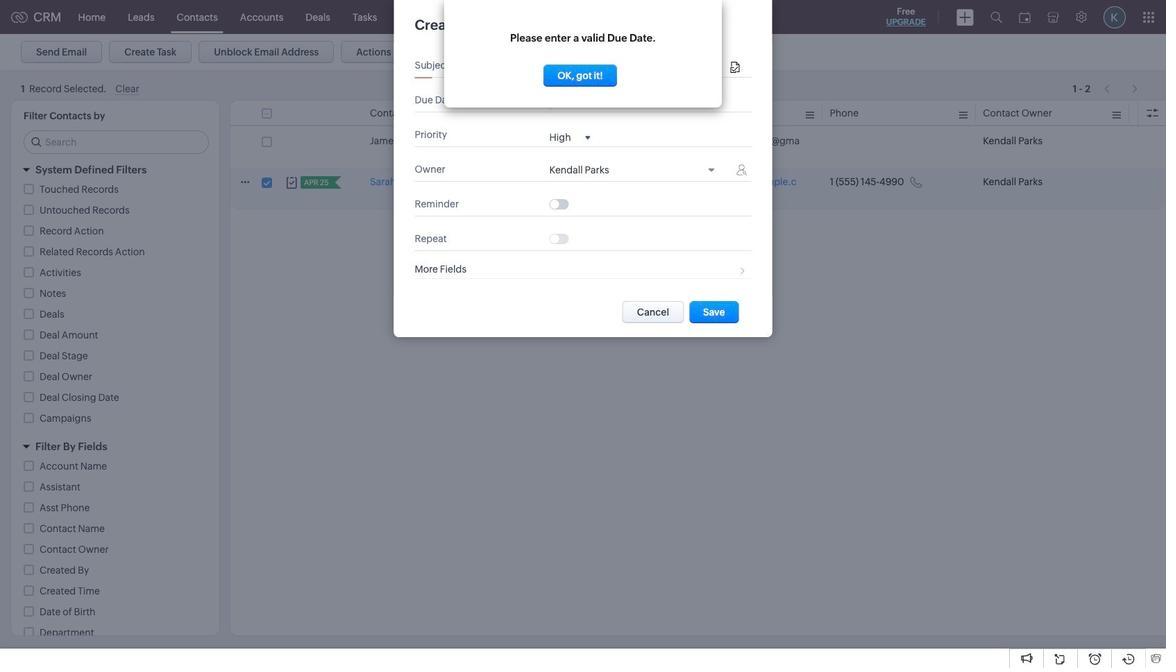 Task type: vqa. For each thing, say whether or not it's contained in the screenshot.
Chats image
no



Task type: locate. For each thing, give the bounding box(es) containing it.
row group
[[230, 128, 1166, 210]]

None button
[[544, 65, 617, 87], [623, 301, 684, 323], [544, 65, 617, 87], [623, 301, 684, 323]]

1 navigation from the top
[[1098, 76, 1145, 96]]

None text field
[[549, 60, 727, 72]]

None field
[[549, 131, 590, 143], [549, 165, 721, 178], [549, 131, 590, 143], [549, 165, 721, 178]]

None submit
[[689, 301, 739, 323]]

navigation
[[1098, 76, 1145, 96], [1098, 78, 1145, 99]]



Task type: describe. For each thing, give the bounding box(es) containing it.
Search text field
[[24, 131, 208, 153]]

2 navigation from the top
[[1098, 78, 1145, 99]]

logo image
[[11, 11, 28, 23]]

subject name lookup image
[[731, 62, 740, 74]]

MMM d, yyyy text field
[[549, 97, 626, 108]]



